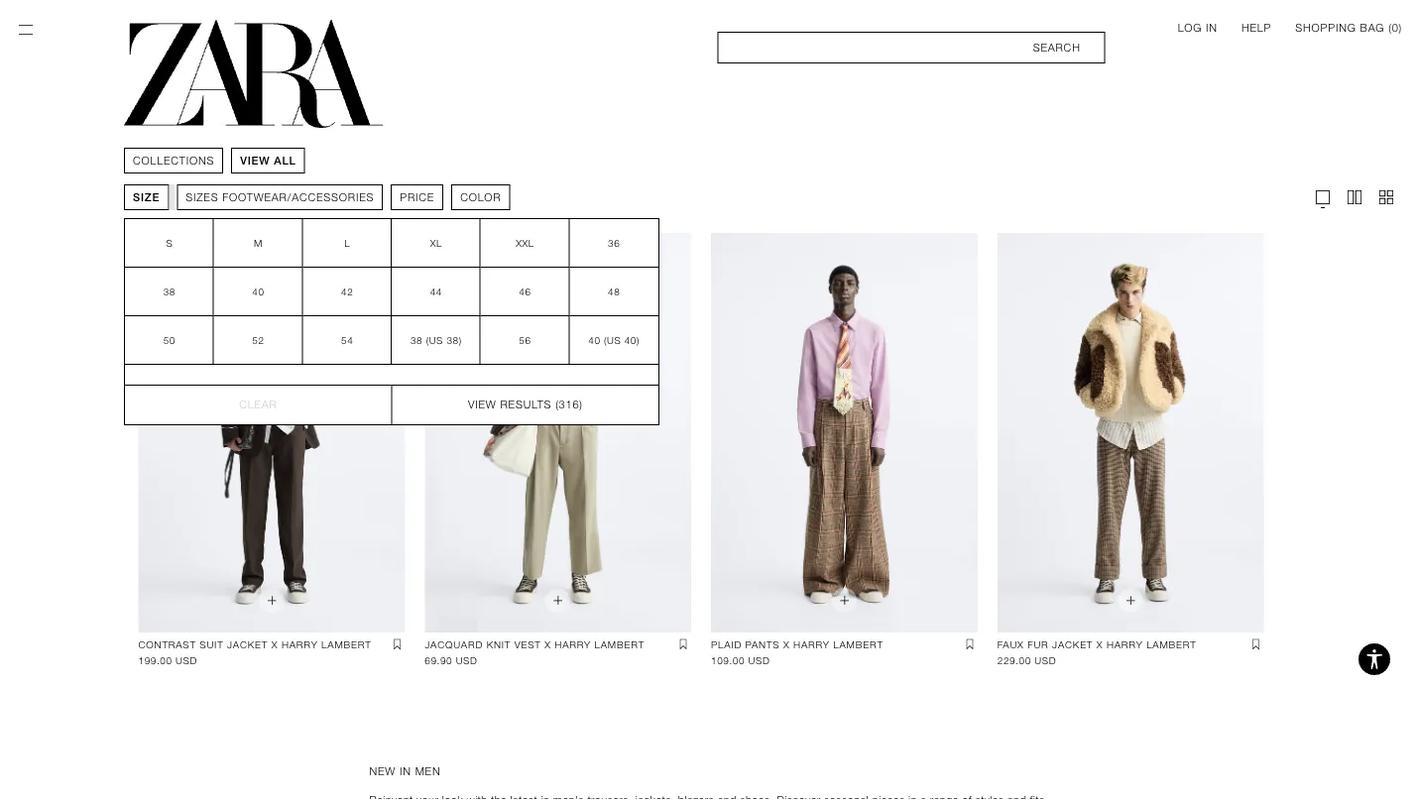 Task type: locate. For each thing, give the bounding box(es) containing it.
lambert
[[321, 639, 372, 651], [595, 639, 645, 651], [833, 639, 884, 651], [1147, 639, 1197, 651]]

log
[[1178, 21, 1202, 34]]

usd down contrast
[[176, 655, 197, 667]]

46
[[519, 286, 531, 298]]

view left all at top
[[240, 154, 270, 167]]

lambert for faux fur jacket x harry lambert
[[1147, 639, 1197, 651]]

image 0 of plaid pants x harry lambert from zara image
[[711, 233, 978, 633]]

harry right pants
[[794, 639, 830, 651]]

1 lambert from the left
[[321, 639, 372, 651]]

help
[[1242, 21, 1272, 34]]

1 usd from the left
[[176, 655, 197, 667]]

x for faux
[[1097, 639, 1103, 651]]

harry
[[282, 639, 318, 651], [555, 639, 591, 651], [794, 639, 830, 651], [1107, 639, 1143, 651]]

(us for 40
[[604, 334, 621, 346]]

usd
[[176, 655, 197, 667], [456, 655, 478, 667], [748, 655, 770, 667], [1035, 655, 1056, 667]]

usd for 199.00 usd
[[176, 655, 197, 667]]

help link
[[1242, 20, 1272, 36]]

4 usd from the left
[[1035, 655, 1056, 667]]

40 (us 40)
[[588, 334, 640, 346]]

4 x from the left
[[1097, 639, 1103, 651]]

image 0 of contrast suit jacket x harry lambert from zara image
[[138, 233, 405, 633]]

search
[[1033, 41, 1081, 54]]

38 up 50
[[163, 286, 176, 298]]

m
[[254, 237, 263, 249]]

2 zoom change image from the left
[[1345, 187, 1365, 207]]

jacket right suit
[[227, 639, 268, 651]]

price
[[400, 191, 435, 203]]

harry inside 'plaid pants x harry lambert' link
[[794, 639, 830, 651]]

3 harry from the left
[[794, 639, 830, 651]]

2 x from the left
[[545, 639, 551, 651]]

xl
[[430, 237, 442, 249]]

0 horizontal spatial 38
[[163, 286, 176, 298]]

jacquard knit vest x harry lambert link
[[425, 637, 645, 653]]

2 (us from the left
[[604, 334, 621, 346]]

1 harry from the left
[[282, 639, 318, 651]]

s
[[166, 237, 173, 249]]

pants
[[745, 639, 780, 651]]

1 vertical spatial 40
[[588, 334, 601, 346]]

2 lambert from the left
[[595, 639, 645, 651]]

4 lambert from the left
[[1147, 639, 1197, 651]]

2 usd from the left
[[456, 655, 478, 667]]

usd for 109.00 usd
[[748, 655, 770, 667]]

l
[[344, 237, 350, 249]]

color button
[[451, 184, 510, 210]]

usd down fur
[[1035, 655, 1056, 667]]

faux fur jacket x harry lambert
[[998, 639, 1197, 651]]

x right pants
[[783, 639, 790, 651]]

harry inside jacquard knit vest x harry lambert link
[[555, 639, 591, 651]]

harry inside faux fur jacket x harry lambert link
[[1107, 639, 1143, 651]]

harry right fur
[[1107, 639, 1143, 651]]

199.00
[[138, 655, 172, 667]]

lambert for jacquard knit vest x harry lambert
[[595, 639, 645, 651]]

zoom change image
[[1313, 187, 1333, 207], [1345, 187, 1365, 207], [1377, 187, 1396, 207]]

results
[[500, 399, 552, 411]]

faux
[[998, 639, 1024, 651]]

(us left 40)
[[604, 334, 621, 346]]

40 left 40)
[[588, 334, 601, 346]]

0 horizontal spatial 40
[[252, 286, 264, 298]]

(us
[[426, 334, 443, 346], [604, 334, 621, 346]]

109.00
[[711, 655, 745, 667]]

2 jacket from the left
[[1052, 639, 1093, 651]]

229.00 usd
[[998, 655, 1056, 667]]

1 horizontal spatial (us
[[604, 334, 621, 346]]

clear
[[239, 399, 277, 411]]

x
[[272, 639, 278, 651], [545, 639, 551, 651], [783, 639, 790, 651], [1097, 639, 1103, 651]]

40 for 40
[[252, 286, 264, 298]]

1 (us from the left
[[426, 334, 443, 346]]

0 horizontal spatial view
[[240, 154, 270, 167]]

44
[[430, 286, 442, 298]]

1 jacket from the left
[[227, 639, 268, 651]]

0 horizontal spatial (us
[[426, 334, 443, 346]]

harry inside contrast suit jacket x harry lambert link
[[282, 639, 318, 651]]

4 add item to wishlist image from the left
[[1248, 637, 1264, 653]]

0 vertical spatial 40
[[252, 286, 264, 298]]

1 add item to wishlist image from the left
[[389, 637, 405, 653]]

3 usd from the left
[[748, 655, 770, 667]]

0 horizontal spatial jacket
[[227, 639, 268, 651]]

40)
[[625, 334, 640, 346]]

1 vertical spatial view
[[468, 399, 496, 411]]

add item to wishlist image
[[389, 637, 405, 653], [675, 637, 691, 653], [962, 637, 978, 653], [1248, 637, 1264, 653]]

2 horizontal spatial zoom change image
[[1377, 187, 1396, 207]]

jacket
[[227, 639, 268, 651], [1052, 639, 1093, 651]]

0 vertical spatial view
[[240, 154, 270, 167]]

0 horizontal spatial zoom change image
[[1313, 187, 1333, 207]]

sizes footwear/accessories button
[[177, 184, 383, 210]]

40 for 40 (us 40)
[[588, 334, 601, 346]]

usd for 69.90 usd
[[456, 655, 478, 667]]

199.00 usd
[[138, 655, 197, 667]]

color
[[460, 191, 501, 203]]

x right fur
[[1097, 639, 1103, 651]]

38 left '38)'
[[411, 334, 423, 346]]

jacket for suit
[[227, 639, 268, 651]]

1 horizontal spatial view
[[468, 399, 496, 411]]

3 add item to wishlist image from the left
[[962, 637, 978, 653]]

x for contrast
[[272, 639, 278, 651]]

1 vertical spatial 38
[[411, 334, 423, 346]]

contrast
[[138, 639, 196, 651]]

0 vertical spatial 38
[[163, 286, 176, 298]]

x for jacquard
[[545, 639, 551, 651]]

jacket right fur
[[1052, 639, 1093, 651]]

(us left '38)'
[[426, 334, 443, 346]]

1 horizontal spatial 38
[[411, 334, 423, 346]]

xxl
[[516, 237, 534, 249]]

1 horizontal spatial 40
[[588, 334, 601, 346]]

52
[[252, 334, 264, 346]]

faux fur jacket x harry lambert link
[[998, 637, 1197, 653]]

1 horizontal spatial jacket
[[1052, 639, 1093, 651]]

4 harry from the left
[[1107, 639, 1143, 651]]

1 x from the left
[[272, 639, 278, 651]]

69.90 usd
[[425, 655, 478, 667]]

40
[[252, 286, 264, 298], [588, 334, 601, 346]]

usd down pants
[[748, 655, 770, 667]]

x right suit
[[272, 639, 278, 651]]

view
[[240, 154, 270, 167], [468, 399, 496, 411]]

sizes
[[186, 191, 219, 203]]

40 up 52 on the top left
[[252, 286, 264, 298]]

image 0 of jacquard knit vest x harry lambert from zara image
[[425, 233, 691, 633]]

2 harry from the left
[[555, 639, 591, 651]]

contrast suit jacket x harry lambert
[[138, 639, 372, 651]]

harry right vest
[[555, 639, 591, 651]]

1 zoom change image from the left
[[1313, 187, 1333, 207]]

x right vest
[[545, 639, 551, 651]]

fur
[[1028, 639, 1049, 651]]

clear button
[[125, 385, 392, 425]]

usd down jacquard
[[456, 655, 478, 667]]

38
[[163, 286, 176, 298], [411, 334, 423, 346]]

view left results in the left of the page
[[468, 399, 496, 411]]

jacquard
[[425, 639, 483, 651]]

38)
[[447, 334, 462, 346]]

Product search search field
[[718, 32, 1106, 63]]

size button
[[124, 184, 169, 210]]

1 horizontal spatial zoom change image
[[1345, 187, 1365, 207]]

harry right suit
[[282, 639, 318, 651]]

2 add item to wishlist image from the left
[[675, 637, 691, 653]]



Task type: describe. For each thing, give the bounding box(es) containing it.
(316)
[[556, 399, 583, 411]]

price button
[[391, 184, 444, 210]]

(
[[1389, 21, 1392, 34]]

50
[[163, 334, 176, 346]]

shopping bag ( 0 )
[[1296, 21, 1402, 34]]

54
[[341, 334, 353, 346]]

3 x from the left
[[783, 639, 790, 651]]

footwear/accessories
[[222, 191, 374, 203]]

men
[[415, 765, 441, 778]]

plaid pants x harry lambert link
[[711, 637, 884, 653]]

229.00
[[998, 655, 1031, 667]]

jacquard knit vest x harry lambert
[[425, 639, 645, 651]]

plaid pants x harry lambert
[[711, 639, 884, 651]]

shopping
[[1296, 21, 1356, 34]]

open menu image
[[16, 20, 36, 40]]

collections
[[133, 154, 214, 167]]

38 for 38 (us 38)
[[411, 334, 423, 346]]

sizes footwear/accessories
[[186, 191, 374, 203]]

plaid
[[711, 639, 742, 651]]

0 status
[[1392, 21, 1399, 34]]

56
[[519, 334, 531, 346]]

36
[[608, 237, 620, 249]]

48
[[608, 286, 620, 298]]

42
[[341, 286, 353, 298]]

collections link
[[133, 153, 214, 169]]

add item to wishlist image for jacquard knit vest x harry lambert
[[675, 637, 691, 653]]

all
[[274, 154, 296, 167]]

in
[[1206, 21, 1218, 34]]

contrast suit jacket x harry lambert link
[[138, 637, 372, 653]]

(us for 38
[[426, 334, 443, 346]]

3 lambert from the left
[[833, 639, 884, 651]]

size
[[133, 191, 160, 203]]

jacket for fur
[[1052, 639, 1093, 651]]

new in men
[[369, 765, 441, 778]]

view all link
[[240, 153, 296, 169]]

harry for jacquard knit vest x harry lambert
[[555, 639, 591, 651]]

38 for 38
[[163, 286, 176, 298]]

harry for contrast suit jacket x harry lambert
[[282, 639, 318, 651]]

lambert for contrast suit jacket x harry lambert
[[321, 639, 372, 651]]

add item to wishlist image for plaid pants x harry lambert
[[962, 637, 978, 653]]

add item to wishlist image for contrast suit jacket x harry lambert
[[389, 637, 405, 653]]

69.90
[[425, 655, 453, 667]]

image 0 of faux fur jacket x harry lambert from zara image
[[998, 233, 1264, 633]]

view for view all
[[240, 154, 270, 167]]

log in
[[1178, 21, 1218, 34]]

accessibility image
[[1355, 640, 1395, 679]]

usd for 229.00 usd
[[1035, 655, 1056, 667]]

search link
[[718, 32, 1106, 63]]

view for view results (316)
[[468, 399, 496, 411]]

vest
[[514, 639, 541, 651]]

view all
[[240, 154, 296, 167]]

bag
[[1360, 21, 1385, 34]]

109.00 usd
[[711, 655, 770, 667]]

new
[[369, 765, 396, 778]]

0
[[1392, 21, 1399, 34]]

3 zoom change image from the left
[[1377, 187, 1396, 207]]

harry for faux fur jacket x harry lambert
[[1107, 639, 1143, 651]]

log in link
[[1178, 20, 1218, 36]]

add item to wishlist image for faux fur jacket x harry lambert
[[1248, 637, 1264, 653]]

)
[[1399, 21, 1402, 34]]

knit
[[487, 639, 511, 651]]

suit
[[200, 639, 224, 651]]

zara logo united states. go to homepage image
[[124, 20, 383, 128]]

view results (316)
[[468, 399, 583, 411]]

in
[[400, 765, 411, 778]]

38 (us 38)
[[411, 334, 462, 346]]



Task type: vqa. For each thing, say whether or not it's contained in the screenshot.
SOFT BOMBER WITH STOPPERS Link
no



